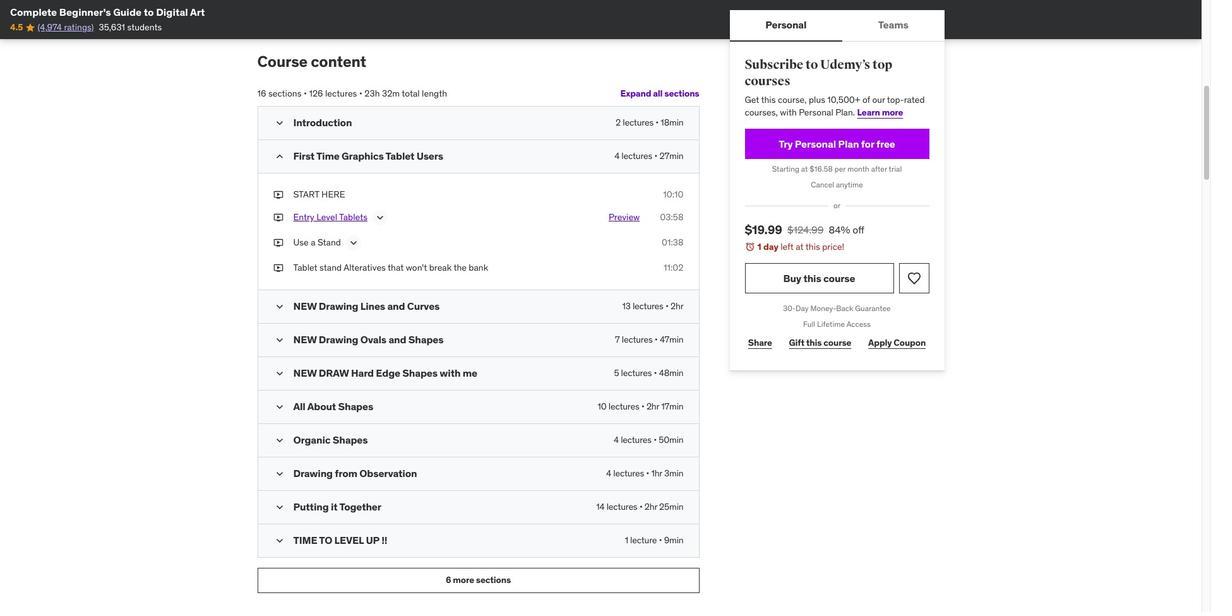 Task type: locate. For each thing, give the bounding box(es) containing it.
and for shapes
[[389, 333, 406, 346]]

1 xsmall image from the top
[[273, 189, 283, 201]]

xsmall image left the entry
[[273, 212, 283, 224]]

share
[[748, 337, 772, 348]]

to
[[319, 534, 332, 547]]

that
[[388, 262, 404, 273]]

at right left
[[796, 241, 804, 252]]

preview
[[609, 212, 640, 223]]

left
[[781, 241, 794, 252]]

break
[[429, 262, 452, 273]]

lectures right 7
[[622, 334, 653, 345]]

more down top-
[[882, 107, 903, 118]]

10,500+
[[827, 94, 860, 106]]

5 small image from the top
[[273, 501, 286, 514]]

11:02
[[664, 262, 684, 273]]

lectures for first time graphics tablet users
[[622, 151, 652, 162]]

xsmall image for 10:10
[[273, 189, 283, 201]]

2hr for new drawing lines and curves
[[671, 300, 684, 312]]

1 vertical spatial and
[[389, 333, 406, 346]]

course
[[257, 52, 308, 71]]

0 horizontal spatial show lecture description image
[[347, 237, 360, 249]]

teams button
[[842, 10, 944, 40]]

show lecture description image
[[374, 212, 386, 224], [347, 237, 360, 249]]

drawing left lines
[[319, 300, 358, 312]]

01:38
[[662, 237, 684, 248]]

this inside get this course, plus 10,500+ of our top-rated courses, with personal plan.
[[761, 94, 776, 106]]

27min
[[660, 151, 684, 162]]

0 vertical spatial 1
[[757, 241, 761, 252]]

try personal plan for free
[[779, 138, 895, 150]]

1 left lecture
[[625, 535, 628, 546]]

• left 48min
[[654, 367, 657, 379]]

4 up 14 lectures • 2hr 25min on the bottom of the page
[[606, 468, 611, 479]]

this for buy
[[803, 272, 821, 285]]

tablet
[[386, 150, 414, 163], [293, 262, 317, 273]]

guide
[[113, 6, 142, 18]]

level
[[334, 534, 364, 547]]

course up back
[[823, 272, 855, 285]]

tab list containing personal
[[730, 10, 944, 42]]

and right ovals
[[389, 333, 406, 346]]

xsmall image
[[273, 189, 283, 201], [273, 212, 283, 224]]

new for new draw hard edge shapes with me
[[293, 367, 317, 379]]

10
[[598, 401, 607, 412]]

small image for new draw hard edge shapes with me
[[273, 367, 286, 380]]

• left 47min in the right of the page
[[655, 334, 658, 345]]

this up courses,
[[761, 94, 776, 106]]

xsmall image left stand
[[273, 262, 283, 274]]

personal up "$16.58"
[[795, 138, 836, 150]]

6 small image from the top
[[273, 535, 286, 547]]

won't
[[406, 262, 427, 273]]

complete
[[10, 6, 57, 18]]

4 small image from the top
[[273, 468, 286, 480]]

4 down 2 at right
[[615, 151, 620, 162]]

2hr up 47min in the right of the page
[[671, 300, 684, 312]]

0 vertical spatial 2hr
[[671, 300, 684, 312]]

35,631 students
[[99, 22, 162, 33]]

learn
[[857, 107, 880, 118]]

tablet stand alteratives that won't break the bank
[[293, 262, 488, 273]]

1 horizontal spatial more
[[882, 107, 903, 118]]

10:10
[[663, 189, 684, 200]]

sections inside dropdown button
[[664, 88, 699, 99]]

• for organic shapes
[[654, 434, 657, 446]]

course down lifetime
[[824, 337, 851, 348]]

xsmall image for 01:38
[[273, 237, 283, 249]]

drawing for lines
[[319, 300, 358, 312]]

6
[[446, 575, 451, 586]]

small image for drawing from observation
[[273, 468, 286, 480]]

free
[[876, 138, 895, 150]]

• left 9min
[[659, 535, 662, 546]]

2hr left 17min
[[647, 401, 659, 412]]

small image for time to level up !!
[[273, 535, 286, 547]]

$19.99 $124.99 84% off
[[745, 222, 864, 237]]

1 vertical spatial show lecture description image
[[347, 237, 360, 249]]

• up 47min in the right of the page
[[665, 300, 669, 312]]

xsmall image left start
[[273, 189, 283, 201]]

0 vertical spatial xsmall image
[[273, 189, 283, 201]]

5 lectures • 48min
[[614, 367, 684, 379]]

0 vertical spatial to
[[144, 6, 154, 18]]

1 vertical spatial drawing
[[319, 333, 358, 346]]

1 vertical spatial tablet
[[293, 262, 317, 273]]

2 horizontal spatial sections
[[664, 88, 699, 99]]

0 horizontal spatial 1
[[625, 535, 628, 546]]

small image for new drawing ovals and shapes
[[273, 334, 286, 346]]

1 vertical spatial with
[[440, 367, 461, 379]]

get this course, plus 10,500+ of our top-rated courses, with personal plan.
[[745, 94, 925, 118]]

0 vertical spatial personal
[[765, 19, 807, 31]]

with down course,
[[780, 107, 797, 118]]

0 vertical spatial tablet
[[386, 150, 414, 163]]

1 vertical spatial 1
[[625, 535, 628, 546]]

personal inside get this course, plus 10,500+ of our top-rated courses, with personal plan.
[[799, 107, 833, 118]]

cancel
[[811, 180, 834, 190]]

3 small image from the top
[[273, 300, 286, 313]]

show lecture description image right stand at the left of page
[[347, 237, 360, 249]]

small image for organic shapes
[[273, 434, 286, 447]]

0 vertical spatial drawing
[[319, 300, 358, 312]]

gift this course link
[[786, 330, 855, 356]]

sections right 16
[[268, 88, 302, 99]]

more right the 6
[[453, 575, 474, 586]]

learn more
[[857, 107, 903, 118]]

apply coupon
[[868, 337, 926, 348]]

time
[[316, 150, 340, 163]]

2 xsmall image from the top
[[273, 262, 283, 274]]

1 vertical spatial course
[[824, 337, 851, 348]]

1 horizontal spatial with
[[780, 107, 797, 118]]

month
[[848, 164, 869, 174]]

new
[[293, 300, 317, 312], [293, 333, 317, 346], [293, 367, 317, 379]]

edge
[[376, 367, 400, 379]]

sections right the 6
[[476, 575, 511, 586]]

lectures left 1hr
[[613, 468, 644, 479]]

• left 17min
[[641, 401, 645, 412]]

• left 25min at the bottom right of the page
[[639, 501, 643, 513]]

2hr for putting it together
[[645, 501, 657, 513]]

personal up "subscribe"
[[765, 19, 807, 31]]

tablet left stand
[[293, 262, 317, 273]]

1 small image from the top
[[273, 334, 286, 346]]

1 small image from the top
[[273, 117, 286, 130]]

stand
[[318, 237, 341, 248]]

• for first time graphics tablet users
[[654, 151, 658, 162]]

126
[[309, 88, 323, 99]]

23h 32m
[[365, 88, 400, 99]]

the
[[454, 262, 467, 273]]

users
[[417, 150, 443, 163]]

2 vertical spatial 2hr
[[645, 501, 657, 513]]

•
[[304, 88, 307, 99], [359, 88, 362, 99], [656, 117, 659, 128], [654, 151, 658, 162], [665, 300, 669, 312], [655, 334, 658, 345], [654, 367, 657, 379], [641, 401, 645, 412], [654, 434, 657, 446], [646, 468, 649, 479], [639, 501, 643, 513], [659, 535, 662, 546]]

• left 50min
[[654, 434, 657, 446]]

0 horizontal spatial sections
[[268, 88, 302, 99]]

• left 18min
[[656, 117, 659, 128]]

1 for 1 day left at this price!
[[757, 241, 761, 252]]

0 vertical spatial more
[[882, 107, 903, 118]]

shapes right about
[[338, 400, 373, 413]]

xsmall image
[[273, 237, 283, 249], [273, 262, 283, 274]]

course for buy this course
[[823, 272, 855, 285]]

• for new drawing lines and curves
[[665, 300, 669, 312]]

1
[[757, 241, 761, 252], [625, 535, 628, 546]]

alarm image
[[745, 242, 755, 252]]

our
[[872, 94, 885, 106]]

lectures right the 13
[[633, 300, 663, 312]]

teams
[[878, 19, 909, 31]]

this right buy
[[803, 272, 821, 285]]

at left "$16.58"
[[801, 164, 808, 174]]

lectures for new drawing lines and curves
[[633, 300, 663, 312]]

of
[[863, 94, 870, 106]]

1 horizontal spatial show lecture description image
[[374, 212, 386, 224]]

lines
[[360, 300, 385, 312]]

lectures right the 10
[[609, 401, 639, 412]]

1 vertical spatial 2hr
[[647, 401, 659, 412]]

all about shapes
[[293, 400, 373, 413]]

tab list
[[730, 10, 944, 42]]

0 vertical spatial with
[[780, 107, 797, 118]]

starting
[[772, 164, 799, 174]]

1 vertical spatial to
[[806, 57, 818, 73]]

lectures right 2 at right
[[623, 117, 654, 128]]

courses,
[[745, 107, 778, 118]]

to up students
[[144, 6, 154, 18]]

1 vertical spatial personal
[[799, 107, 833, 118]]

observation
[[360, 467, 417, 480]]

lectures down 10 lectures • 2hr 17min
[[621, 434, 652, 446]]

lectures right 14
[[607, 501, 637, 513]]

1 horizontal spatial 1
[[757, 241, 761, 252]]

1 horizontal spatial sections
[[476, 575, 511, 586]]

0 vertical spatial course
[[823, 272, 855, 285]]

1 xsmall image from the top
[[273, 237, 283, 249]]

0 vertical spatial at
[[801, 164, 808, 174]]

small image for putting it together
[[273, 501, 286, 514]]

4 small image from the top
[[273, 434, 286, 447]]

4 down 10 lectures • 2hr 17min
[[614, 434, 619, 446]]

0 vertical spatial xsmall image
[[273, 237, 283, 249]]

this down $124.99 at right top
[[806, 241, 820, 252]]

xsmall image left use
[[273, 237, 283, 249]]

small image for introduction
[[273, 117, 286, 130]]

art
[[190, 6, 205, 18]]

7 lectures • 47min
[[615, 334, 684, 345]]

0 horizontal spatial more
[[453, 575, 474, 586]]

2hr left 25min at the bottom right of the page
[[645, 501, 657, 513]]

shapes down "curves"
[[408, 333, 444, 346]]

1 vertical spatial more
[[453, 575, 474, 586]]

3 small image from the top
[[273, 401, 286, 413]]

time to level up !!
[[293, 534, 387, 547]]

6 more sections
[[446, 575, 511, 586]]

2 new from the top
[[293, 333, 317, 346]]

more inside "button"
[[453, 575, 474, 586]]

small image
[[273, 117, 286, 130], [273, 151, 286, 163], [273, 300, 286, 313], [273, 468, 286, 480], [273, 501, 286, 514], [273, 535, 286, 547]]

with
[[780, 107, 797, 118], [440, 367, 461, 379]]

show lecture description image right tablets
[[374, 212, 386, 224]]

this inside button
[[803, 272, 821, 285]]

personal down plus
[[799, 107, 833, 118]]

1 horizontal spatial to
[[806, 57, 818, 73]]

0 vertical spatial new
[[293, 300, 317, 312]]

expand all sections button
[[620, 81, 699, 106]]

1 vertical spatial xsmall image
[[273, 212, 283, 224]]

• left 126 at the left top of the page
[[304, 88, 307, 99]]

lectures for organic shapes
[[621, 434, 652, 446]]

• left 27min
[[654, 151, 658, 162]]

shapes up from
[[333, 434, 368, 446]]

drawing up draw
[[319, 333, 358, 346]]

drawing for ovals
[[319, 333, 358, 346]]

1 right alarm image
[[757, 241, 761, 252]]

$124.99
[[787, 224, 824, 236]]

1 vertical spatial new
[[293, 333, 317, 346]]

use a stand
[[293, 237, 341, 248]]

show lecture description image for 01:38
[[347, 237, 360, 249]]

2 small image from the top
[[273, 151, 286, 163]]

this right gift
[[806, 337, 822, 348]]

drawing left from
[[293, 467, 333, 480]]

sections right all
[[664, 88, 699, 99]]

content
[[311, 52, 366, 71]]

me
[[463, 367, 477, 379]]

0 horizontal spatial to
[[144, 6, 154, 18]]

• for new draw hard edge shapes with me
[[654, 367, 657, 379]]

tablet left users
[[386, 150, 414, 163]]

small image
[[273, 334, 286, 346], [273, 367, 286, 380], [273, 401, 286, 413], [273, 434, 286, 447]]

course inside button
[[823, 272, 855, 285]]

• left 1hr
[[646, 468, 649, 479]]

0 vertical spatial show lecture description image
[[374, 212, 386, 224]]

50min
[[659, 434, 684, 446]]

0 horizontal spatial tablet
[[293, 262, 317, 273]]

0 vertical spatial 4
[[615, 151, 620, 162]]

tablets
[[339, 212, 368, 223]]

beginner's
[[59, 6, 111, 18]]

to left udemy's
[[806, 57, 818, 73]]

apply coupon button
[[865, 330, 929, 356]]

with left "me"
[[440, 367, 461, 379]]

lectures
[[325, 88, 357, 99], [623, 117, 654, 128], [622, 151, 652, 162], [633, 300, 663, 312], [622, 334, 653, 345], [621, 367, 652, 379], [609, 401, 639, 412], [621, 434, 652, 446], [613, 468, 644, 479], [607, 501, 637, 513]]

first time graphics tablet users
[[293, 150, 443, 163]]

lectures left 27min
[[622, 151, 652, 162]]

1 new from the top
[[293, 300, 317, 312]]

sections for 6 more sections
[[476, 575, 511, 586]]

1 vertical spatial xsmall image
[[273, 262, 283, 274]]

and right lines
[[387, 300, 405, 312]]

0 vertical spatial and
[[387, 300, 405, 312]]

hard
[[351, 367, 374, 379]]

new drawing ovals and shapes
[[293, 333, 444, 346]]

entry level tablets button
[[293, 212, 368, 227]]

time
[[293, 534, 317, 547]]

putting it together
[[293, 501, 381, 513]]

off
[[853, 224, 864, 236]]

lectures right 5
[[621, 367, 652, 379]]

top
[[873, 57, 892, 73]]

0 horizontal spatial with
[[440, 367, 461, 379]]

2 xsmall image from the top
[[273, 212, 283, 224]]

2 vertical spatial 4
[[606, 468, 611, 479]]

2 small image from the top
[[273, 367, 286, 380]]

3 new from the top
[[293, 367, 317, 379]]

lectures for new draw hard edge shapes with me
[[621, 367, 652, 379]]

plan.
[[836, 107, 855, 118]]

sections inside "button"
[[476, 575, 511, 586]]

sections for expand all sections
[[664, 88, 699, 99]]

this
[[761, 94, 776, 106], [806, 241, 820, 252], [803, 272, 821, 285], [806, 337, 822, 348]]

for
[[861, 138, 874, 150]]

2 vertical spatial new
[[293, 367, 317, 379]]



Task type: vqa. For each thing, say whether or not it's contained in the screenshot.
the bottom IN
no



Task type: describe. For each thing, give the bounding box(es) containing it.
complete beginner's guide to digital art
[[10, 6, 205, 18]]

learn more link
[[857, 107, 903, 118]]

• for new drawing ovals and shapes
[[655, 334, 658, 345]]

length
[[422, 88, 447, 99]]

• for time to level up !!
[[659, 535, 662, 546]]

subscribe
[[745, 57, 803, 73]]

1 for 1 lecture • 9min
[[625, 535, 628, 546]]

this for gift
[[806, 337, 822, 348]]

course for gift this course
[[824, 337, 851, 348]]

(4,974
[[38, 22, 62, 33]]

try personal plan for free link
[[745, 129, 929, 159]]

lectures right 126 at the left top of the page
[[325, 88, 357, 99]]

first
[[293, 150, 315, 163]]

gift
[[789, 337, 804, 348]]

• for introduction
[[656, 117, 659, 128]]

• for drawing from observation
[[646, 468, 649, 479]]

84%
[[829, 224, 850, 236]]

new for new drawing lines and curves
[[293, 300, 317, 312]]

lectures for new drawing ovals and shapes
[[622, 334, 653, 345]]

• for putting it together
[[639, 501, 643, 513]]

rated
[[904, 94, 925, 106]]

with inside get this course, plus 10,500+ of our top-rated courses, with personal plan.
[[780, 107, 797, 118]]

together
[[339, 501, 381, 513]]

4 for graphics
[[615, 151, 620, 162]]

30-
[[783, 304, 796, 313]]

draw
[[319, 367, 349, 379]]

more for learn
[[882, 107, 903, 118]]

students
[[127, 22, 162, 33]]

access
[[847, 320, 871, 329]]

apply
[[868, 337, 892, 348]]

4 for observation
[[606, 468, 611, 479]]

shapes right "edge"
[[402, 367, 438, 379]]

trial
[[889, 164, 902, 174]]

13 lectures • 2hr
[[622, 300, 684, 312]]

top-
[[887, 94, 904, 106]]

share button
[[745, 330, 776, 356]]

• for all about shapes
[[641, 401, 645, 412]]

xsmall image for preview
[[273, 212, 283, 224]]

2
[[616, 117, 621, 128]]

lecture
[[630, 535, 657, 546]]

14 lectures • 2hr 25min
[[596, 501, 684, 513]]

4.5
[[10, 22, 23, 33]]

1 vertical spatial 4
[[614, 434, 619, 446]]

1 day left at this price!
[[757, 241, 844, 252]]

2 vertical spatial drawing
[[293, 467, 333, 480]]

lectures for drawing from observation
[[613, 468, 644, 479]]

2 vertical spatial personal
[[795, 138, 836, 150]]

entry
[[293, 212, 314, 223]]

stand
[[320, 262, 342, 273]]

more for 6
[[453, 575, 474, 586]]

ovals
[[360, 333, 386, 346]]

starting at $16.58 per month after trial cancel anytime
[[772, 164, 902, 190]]

at inside starting at $16.58 per month after trial cancel anytime
[[801, 164, 808, 174]]

lifetime
[[817, 320, 845, 329]]

4 lectures • 1hr 3min
[[606, 468, 684, 479]]

after
[[871, 164, 887, 174]]

all
[[293, 400, 305, 413]]

7
[[615, 334, 620, 345]]

personal inside button
[[765, 19, 807, 31]]

show lecture description image for preview
[[374, 212, 386, 224]]

13
[[622, 300, 631, 312]]

48min
[[659, 367, 684, 379]]

expand all sections
[[620, 88, 699, 99]]

course,
[[778, 94, 807, 106]]

25min
[[659, 501, 684, 513]]

and for curves
[[387, 300, 405, 312]]

course content
[[257, 52, 366, 71]]

anytime
[[836, 180, 863, 190]]

to inside the subscribe to udemy's top courses
[[806, 57, 818, 73]]

$19.99
[[745, 222, 782, 237]]

plus
[[809, 94, 825, 106]]

small image for first time graphics tablet users
[[273, 151, 286, 163]]

2 lectures • 18min
[[616, 117, 684, 128]]

back
[[836, 304, 853, 313]]

per
[[835, 164, 846, 174]]

about
[[307, 400, 336, 413]]

lectures for introduction
[[623, 117, 654, 128]]

expand
[[620, 88, 651, 99]]

day
[[796, 304, 809, 313]]

total
[[402, 88, 420, 99]]

• left 23h 32m
[[359, 88, 362, 99]]

add to wishlist image
[[906, 271, 922, 286]]

putting
[[293, 501, 329, 513]]

03:58
[[660, 212, 684, 223]]

try
[[779, 138, 793, 150]]

graphics
[[342, 150, 384, 163]]

16
[[257, 88, 266, 99]]

a
[[311, 237, 315, 248]]

gift this course
[[789, 337, 851, 348]]

new for new drawing ovals and shapes
[[293, 333, 317, 346]]

this for get
[[761, 94, 776, 106]]

new drawing lines and curves
[[293, 300, 440, 312]]

4 lectures • 50min
[[614, 434, 684, 446]]

6 more sections button
[[257, 568, 699, 593]]

use
[[293, 237, 309, 248]]

start here
[[293, 189, 345, 200]]

here
[[321, 189, 345, 200]]

xsmall image for 11:02
[[273, 262, 283, 274]]

$16.58
[[810, 164, 833, 174]]

or
[[834, 201, 840, 210]]

10 lectures • 2hr 17min
[[598, 401, 684, 412]]

lectures for putting it together
[[607, 501, 637, 513]]

9min
[[664, 535, 684, 546]]

16 sections • 126 lectures • 23h 32m total length
[[257, 88, 447, 99]]

up
[[366, 534, 379, 547]]

47min
[[660, 334, 684, 345]]

lectures for all about shapes
[[609, 401, 639, 412]]

18min
[[661, 117, 684, 128]]

ratings)
[[64, 22, 94, 33]]

small image for all about shapes
[[273, 401, 286, 413]]

1 horizontal spatial tablet
[[386, 150, 414, 163]]

30-day money-back guarantee full lifetime access
[[783, 304, 891, 329]]

1 vertical spatial at
[[796, 241, 804, 252]]

2hr for all about shapes
[[647, 401, 659, 412]]

35,631
[[99, 22, 125, 33]]

small image for new drawing lines and curves
[[273, 300, 286, 313]]



